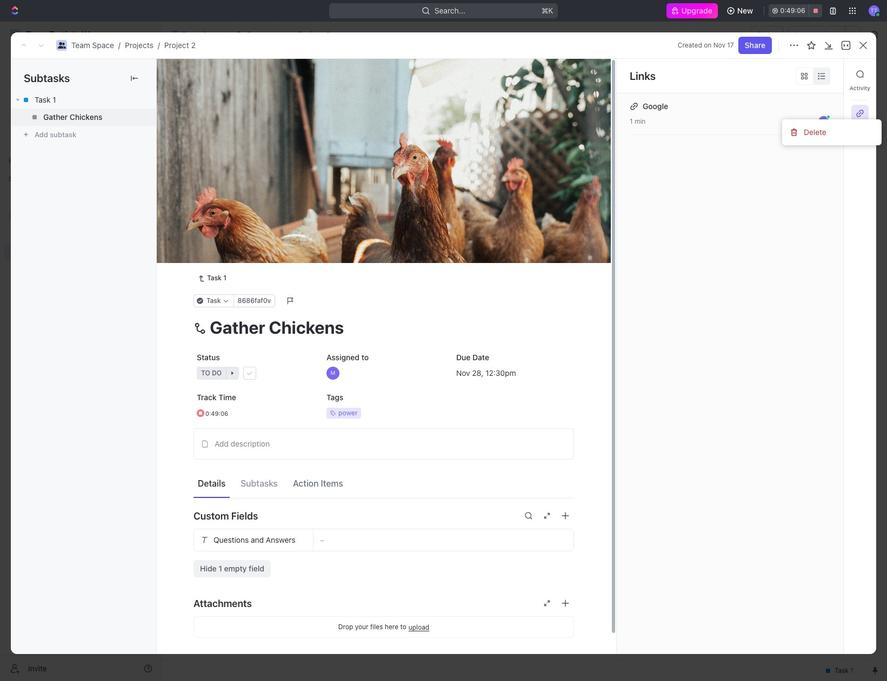 Task type: vqa. For each thing, say whether or not it's contained in the screenshot.
28 to the right
no



Task type: locate. For each thing, give the bounding box(es) containing it.
1 horizontal spatial add task button
[[278, 150, 323, 163]]

0 horizontal spatial user group image
[[11, 212, 19, 218]]

add task button down automations button at top
[[803, 65, 848, 83]]

1 vertical spatial team
[[71, 41, 90, 50]]

add task down calendar
[[291, 152, 319, 161]]

0 vertical spatial 1 button
[[242, 187, 257, 198]]

2 horizontal spatial to
[[400, 624, 407, 632]]

team space / projects / project 2
[[71, 41, 196, 50]]

share right 17
[[745, 41, 766, 50]]

0 horizontal spatial add task button
[[213, 224, 254, 237]]

add left description
[[215, 440, 229, 449]]

task 1 up dashboards
[[35, 95, 56, 104]]

1 horizontal spatial add task
[[291, 152, 319, 161]]

add down automations button at top
[[809, 69, 824, 78]]

home
[[26, 56, 47, 65]]

2 horizontal spatial user group image
[[172, 32, 179, 37]]

0 vertical spatial team
[[182, 30, 201, 39]]

0 horizontal spatial space
[[92, 41, 114, 50]]

to left do
[[201, 256, 210, 264]]

2 horizontal spatial add task
[[809, 69, 842, 78]]

upload
[[409, 624, 429, 632]]

1 vertical spatial task 1 link
[[194, 272, 231, 285]]

user group image down "spaces"
[[11, 212, 19, 218]]

1 vertical spatial project
[[164, 41, 189, 50]]

user group image up home link
[[58, 42, 66, 49]]

0 vertical spatial subtasks
[[24, 72, 70, 84]]

0 horizontal spatial hide
[[200, 565, 217, 574]]

sidebar navigation
[[0, 22, 162, 682]]

⌘k
[[542, 6, 554, 15]]

1 vertical spatial user group image
[[58, 42, 66, 49]]

0 vertical spatial task 1 link
[[11, 91, 156, 109]]

0 horizontal spatial to
[[201, 256, 210, 264]]

/
[[229, 30, 231, 39], [280, 30, 283, 39], [118, 41, 121, 50], [158, 41, 160, 50]]

0 horizontal spatial team
[[71, 41, 90, 50]]

user group image inside team space link
[[172, 32, 179, 37]]

space
[[203, 30, 224, 39], [92, 41, 114, 50]]

gather
[[43, 112, 68, 122]]

2 vertical spatial add task
[[218, 225, 250, 235]]

0 vertical spatial add task button
[[803, 65, 848, 83]]

subtasks
[[24, 72, 70, 84], [241, 479, 278, 489]]

delete button
[[787, 124, 878, 141]]

team space
[[182, 30, 224, 39]]

1 button
[[242, 187, 257, 198], [243, 206, 258, 217]]

tree
[[4, 188, 157, 334]]

1 horizontal spatial project 2 link
[[285, 28, 333, 41]]

17
[[727, 41, 734, 49]]

user group image for right team space link
[[172, 32, 179, 37]]

due
[[456, 353, 471, 362]]

inbox link
[[4, 71, 157, 88]]

2 horizontal spatial add task button
[[803, 65, 848, 83]]

project inside project 2 "link"
[[298, 30, 324, 39]]

subtasks button
[[236, 474, 282, 494]]

0 horizontal spatial projects
[[125, 41, 153, 50]]

1 button for 2
[[243, 206, 258, 217]]

your
[[355, 624, 369, 632]]

hide inside button
[[561, 127, 576, 135]]

1 vertical spatial hide
[[200, 565, 217, 574]]

0 horizontal spatial add task
[[218, 225, 250, 235]]

add task down automations button at top
[[809, 69, 842, 78]]

upload button
[[409, 624, 429, 632]]

share button
[[751, 26, 784, 43], [739, 37, 772, 54]]

custom
[[194, 511, 229, 522]]

2 vertical spatial to
[[400, 624, 407, 632]]

1 button down progress
[[242, 187, 257, 198]]

assignees
[[451, 127, 483, 135]]

add task button
[[803, 65, 848, 83], [278, 150, 323, 163], [213, 224, 254, 237]]

answers
[[266, 536, 296, 545]]

2 vertical spatial task 1
[[207, 274, 227, 282]]

2 vertical spatial user group image
[[11, 212, 19, 218]]

1 vertical spatial add task button
[[278, 150, 323, 163]]

in
[[201, 152, 207, 161]]

track time
[[197, 393, 236, 402]]

0 vertical spatial project 2
[[298, 30, 330, 39]]

add task for add task button to the top
[[809, 69, 842, 78]]

subtasks up fields
[[241, 479, 278, 489]]

add task
[[809, 69, 842, 78], [291, 152, 319, 161], [218, 225, 250, 235]]

1 button right task 2
[[243, 206, 258, 217]]

field
[[249, 565, 264, 574]]

1 min
[[630, 117, 646, 125]]

drop
[[338, 624, 353, 632]]

add task button down task 2
[[213, 224, 254, 237]]

0 vertical spatial add task
[[809, 69, 842, 78]]

to right assigned
[[362, 353, 369, 362]]

0 horizontal spatial project 2
[[188, 64, 252, 82]]

upgrade link
[[667, 3, 718, 18]]

1 inside custom fields element
[[219, 565, 222, 574]]

task 1
[[35, 95, 56, 104], [218, 188, 240, 197], [207, 274, 227, 282]]

1 horizontal spatial team
[[182, 30, 201, 39]]

0 horizontal spatial subtasks
[[24, 72, 70, 84]]

to
[[201, 256, 210, 264], [362, 353, 369, 362], [400, 624, 407, 632]]

min
[[635, 117, 646, 125]]

task 1 down do
[[207, 274, 227, 282]]

spaces
[[9, 175, 32, 183]]

8686faf0v
[[238, 297, 271, 305]]

task 1 up task 2
[[218, 188, 240, 197]]

1 vertical spatial share
[[745, 41, 766, 50]]

add task down task 2
[[218, 225, 250, 235]]

1 horizontal spatial subtasks
[[241, 479, 278, 489]]

tags
[[327, 393, 343, 402]]

task 1 link up chickens
[[11, 91, 156, 109]]

tt
[[821, 118, 828, 125]]

due date
[[456, 353, 489, 362]]

share button right 17
[[739, 37, 772, 54]]

hide
[[561, 127, 576, 135], [200, 565, 217, 574]]

Edit task name text field
[[194, 318, 574, 338]]

custom fields
[[194, 511, 258, 522]]

user group image inside tree
[[11, 212, 19, 218]]

user group image left team space
[[172, 32, 179, 37]]

1 horizontal spatial to
[[362, 353, 369, 362]]

to inside drop your files here to upload
[[400, 624, 407, 632]]

0 vertical spatial space
[[203, 30, 224, 39]]

0 horizontal spatial project 2 link
[[164, 41, 196, 50]]

hide for hide 1 empty field
[[200, 565, 217, 574]]

share
[[757, 30, 778, 39], [745, 41, 766, 50]]

subtasks down home
[[24, 72, 70, 84]]

to right "here"
[[400, 624, 407, 632]]

empty
[[224, 565, 247, 574]]

project 2
[[298, 30, 330, 39], [188, 64, 252, 82]]

subtasks inside 'button'
[[241, 479, 278, 489]]

action items button
[[289, 474, 348, 494]]

hide inside custom fields element
[[200, 565, 217, 574]]

0 horizontal spatial task 1 link
[[11, 91, 156, 109]]

questions and answers
[[214, 536, 296, 545]]

nov
[[714, 41, 726, 49]]

2
[[326, 30, 330, 39], [191, 41, 196, 50], [239, 64, 249, 82], [257, 152, 261, 161], [236, 207, 241, 216], [234, 256, 238, 264]]

1 vertical spatial projects
[[125, 41, 153, 50]]

home link
[[4, 52, 157, 70]]

share down 'new' button at the right of page
[[757, 30, 778, 39]]

2 vertical spatial add task button
[[213, 224, 254, 237]]

1 horizontal spatial task 1 link
[[194, 272, 231, 285]]

fields
[[231, 511, 258, 522]]

0 vertical spatial hide
[[561, 127, 576, 135]]

add task button down calendar link
[[278, 150, 323, 163]]

1 button for 1
[[242, 187, 257, 198]]

1 horizontal spatial projects link
[[234, 28, 278, 41]]

1 horizontal spatial projects
[[247, 30, 276, 39]]

user group image
[[172, 32, 179, 37], [58, 42, 66, 49], [11, 212, 19, 218]]

0 vertical spatial project
[[298, 30, 324, 39]]

0 vertical spatial user group image
[[172, 32, 179, 37]]

1 horizontal spatial space
[[203, 30, 224, 39]]

1 vertical spatial 1 button
[[243, 206, 258, 217]]

1 vertical spatial subtasks
[[241, 479, 278, 489]]

task 1 link down the to do
[[194, 272, 231, 285]]

gantt
[[367, 100, 387, 109]]

1 vertical spatial space
[[92, 41, 114, 50]]

projects
[[247, 30, 276, 39], [125, 41, 153, 50]]

hide for hide
[[561, 127, 576, 135]]

1 horizontal spatial hide
[[561, 127, 576, 135]]

details
[[198, 479, 226, 489]]



Task type: describe. For each thing, give the bounding box(es) containing it.
board link
[[200, 97, 223, 112]]

share button down new at the top
[[751, 26, 784, 43]]

board
[[202, 100, 223, 109]]

do
[[211, 256, 221, 264]]

google
[[643, 102, 668, 111]]

Search tasks... text field
[[753, 123, 861, 139]]

custom fields element
[[194, 530, 574, 578]]

action
[[293, 479, 319, 489]]

chickens
[[70, 112, 102, 122]]

gantt link
[[365, 97, 387, 112]]

calendar
[[276, 100, 308, 109]]

team for team space / projects / project 2
[[71, 41, 90, 50]]

add task for bottommost add task button
[[218, 225, 250, 235]]

add description
[[215, 440, 270, 449]]

automations
[[795, 30, 840, 39]]

and
[[251, 536, 264, 545]]

1 vertical spatial to
[[362, 353, 369, 362]]

gather chickens
[[43, 112, 102, 122]]

files
[[370, 624, 383, 632]]

action items
[[293, 479, 343, 489]]

here
[[385, 624, 399, 632]]

new button
[[722, 2, 760, 19]]

new
[[737, 6, 753, 15]]

task sidebar content section
[[616, 59, 844, 655]]

add down calendar link
[[291, 152, 303, 161]]

automations button
[[789, 26, 845, 43]]

calendar link
[[274, 97, 308, 112]]

user group image for tree in the sidebar navigation
[[11, 212, 19, 218]]

favorites
[[9, 157, 37, 165]]

0 vertical spatial projects
[[247, 30, 276, 39]]

custom fields button
[[194, 504, 574, 530]]

1 vertical spatial project 2
[[188, 64, 252, 82]]

table link
[[326, 97, 347, 112]]

1 vertical spatial task 1
[[218, 188, 240, 197]]

task sidebar navigation tab list
[[848, 65, 872, 146]]

upgrade
[[682, 6, 713, 15]]

invite
[[28, 664, 47, 674]]

details button
[[194, 474, 230, 494]]

created
[[678, 41, 702, 49]]

assigned to
[[327, 353, 369, 362]]

on
[[704, 41, 712, 49]]

description
[[231, 440, 270, 449]]

task 2
[[218, 207, 241, 216]]

docs link
[[4, 89, 157, 107]]

0 horizontal spatial team space link
[[71, 41, 114, 50]]

dashboards
[[26, 111, 68, 121]]

assignees button
[[437, 124, 488, 137]]

assigned
[[327, 353, 360, 362]]

list link
[[241, 97, 256, 112]]

table
[[328, 100, 347, 109]]

1 horizontal spatial project 2
[[298, 30, 330, 39]]

1 vertical spatial add task
[[291, 152, 319, 161]]

add description button
[[197, 436, 570, 453]]

in progress
[[201, 152, 244, 161]]

1 horizontal spatial team space link
[[168, 28, 227, 41]]

0:49:06 button
[[769, 4, 822, 17]]

space for team space / projects / project 2
[[92, 41, 114, 50]]

favorites button
[[4, 155, 42, 168]]

to do
[[201, 256, 221, 264]]

links
[[630, 69, 656, 82]]

progress
[[209, 152, 244, 161]]

0 horizontal spatial projects link
[[125, 41, 153, 50]]

status
[[197, 353, 220, 362]]

gather chickens link
[[11, 109, 156, 126]]

0:49:06
[[780, 6, 806, 15]]

date
[[473, 353, 489, 362]]

docs
[[26, 93, 44, 102]]

activity
[[850, 85, 871, 91]]

1 inside task sidebar content section
[[630, 117, 633, 125]]

delete
[[804, 128, 827, 137]]

8686faf0v button
[[233, 295, 275, 308]]

0 vertical spatial share
[[757, 30, 778, 39]]

track
[[197, 393, 217, 402]]

hide 1 empty field
[[200, 565, 264, 574]]

time
[[219, 393, 236, 402]]

inbox
[[26, 75, 45, 84]]

attachments button
[[194, 591, 574, 617]]

list
[[243, 100, 256, 109]]

hide button
[[557, 124, 580, 137]]

add down task 2
[[218, 225, 232, 235]]

2 inside "link"
[[326, 30, 330, 39]]

space for team space
[[203, 30, 224, 39]]

0 vertical spatial task 1
[[35, 95, 56, 104]]

2 vertical spatial project
[[188, 64, 236, 82]]

search...
[[435, 6, 466, 15]]

dashboards link
[[4, 108, 157, 125]]

drop your files here to upload
[[338, 624, 429, 632]]

attachments
[[194, 599, 252, 610]]

created on nov 17
[[678, 41, 734, 49]]

questions
[[214, 536, 249, 545]]

1 horizontal spatial user group image
[[58, 42, 66, 49]]

items
[[321, 479, 343, 489]]

team for team space
[[182, 30, 201, 39]]

tree inside sidebar navigation
[[4, 188, 157, 334]]

0 vertical spatial to
[[201, 256, 210, 264]]



